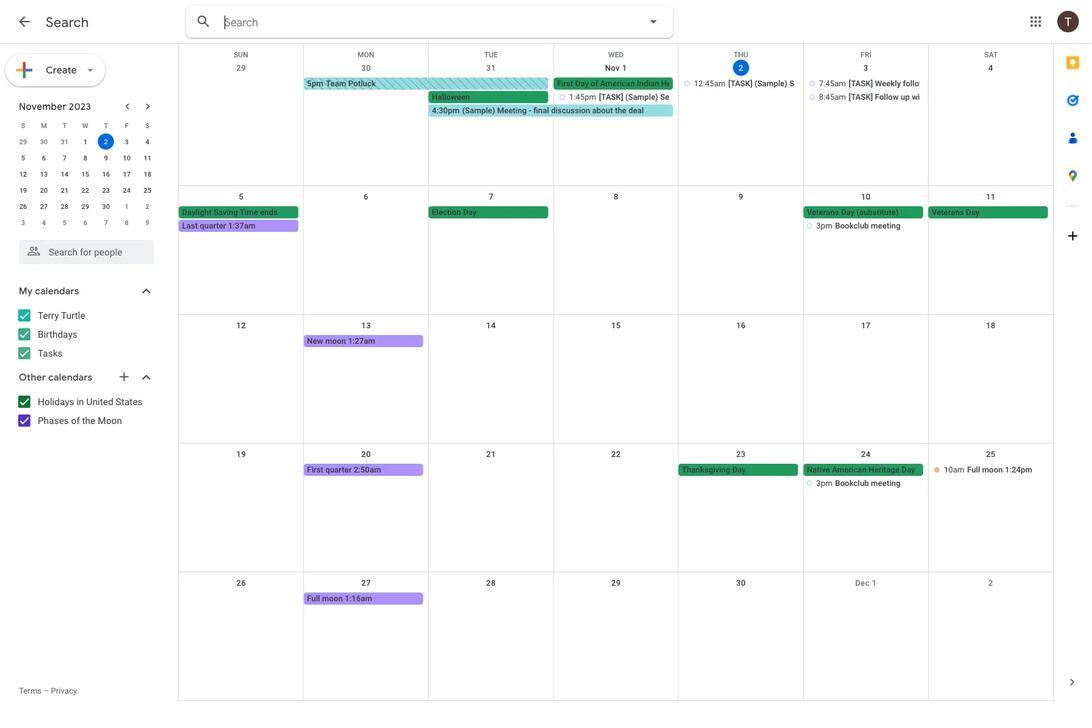 Task type: vqa. For each thing, say whether or not it's contained in the screenshot.
the 6 inside the 'December 6' element
yes



Task type: locate. For each thing, give the bounding box(es) containing it.
17 inside 'november 2023' grid
[[123, 170, 131, 178]]

1 vertical spatial bookclub
[[835, 479, 869, 488]]

0 horizontal spatial 5
[[21, 154, 25, 162]]

2 veterans from the left
[[932, 208, 964, 217]]

terry turtle
[[38, 310, 85, 321]]

0 vertical spatial 9
[[104, 154, 108, 162]]

7
[[63, 154, 67, 162], [489, 192, 494, 202], [104, 219, 108, 227]]

1 horizontal spatial 18
[[986, 321, 996, 331]]

3
[[864, 63, 869, 73], [125, 138, 129, 146], [21, 219, 25, 227]]

1 vertical spatial 3pm bookclub meeting
[[817, 479, 901, 488]]

1 vertical spatial quarter
[[325, 465, 352, 475]]

8 for sun
[[614, 192, 619, 202]]

6 inside grid
[[364, 192, 369, 202]]

28
[[61, 202, 68, 210], [486, 579, 496, 588]]

22
[[81, 186, 89, 194], [611, 450, 621, 459]]

veterans inside veterans day (substitute) button
[[807, 208, 839, 217]]

28 for 1
[[61, 202, 68, 210]]

None search field
[[186, 5, 673, 38], [0, 235, 167, 264], [186, 5, 673, 38]]

day inside thanksgiving day button
[[733, 465, 746, 475]]

3 down 26 element
[[21, 219, 25, 227]]

0 horizontal spatial 27
[[40, 202, 48, 210]]

december 9 element
[[139, 215, 156, 231]]

10 inside 10 element
[[123, 154, 131, 162]]

1 horizontal spatial full
[[967, 465, 980, 475]]

moon inside button
[[322, 594, 343, 604]]

5 up the daylight saving time ends button at the left of the page
[[239, 192, 244, 202]]

2 vertical spatial 6
[[83, 219, 87, 227]]

1 horizontal spatial 12
[[236, 321, 246, 331]]

24 element
[[119, 182, 135, 198]]

veterans
[[807, 208, 839, 217], [932, 208, 964, 217]]

2 horizontal spatial 3
[[864, 63, 869, 73]]

23 down 16 "element"
[[102, 186, 110, 194]]

27 element
[[36, 198, 52, 215]]

1
[[622, 63, 627, 73], [83, 138, 87, 146], [125, 202, 129, 210], [872, 579, 877, 588]]

21 inside grid
[[486, 450, 496, 459]]

26 element
[[15, 198, 31, 215]]

2 vertical spatial 4
[[42, 219, 46, 227]]

of down in
[[71, 415, 80, 426]]

1 vertical spatial 27
[[361, 579, 371, 588]]

17
[[123, 170, 131, 178], [861, 321, 871, 331]]

0 vertical spatial 16
[[102, 170, 110, 178]]

full right 10am
[[967, 465, 980, 475]]

first inside button
[[307, 465, 323, 475]]

0 vertical spatial 7
[[63, 154, 67, 162]]

terms – privacy
[[19, 687, 77, 696]]

full left 1:16am
[[307, 594, 320, 604]]

24
[[123, 186, 131, 194], [861, 450, 871, 459]]

s up october 29 element
[[21, 121, 25, 130]]

veterans inside veterans day button
[[932, 208, 964, 217]]

daylight
[[182, 208, 212, 217]]

7 inside grid
[[489, 192, 494, 202]]

about
[[592, 106, 613, 115]]

11 inside 11 element
[[144, 154, 151, 162]]

5pm team potluck halloween 4:30pm (sample) meeting - final discussion about the deal
[[307, 79, 644, 115]]

1 horizontal spatial 21
[[486, 450, 496, 459]]

quarter down saving on the top of the page
[[200, 221, 226, 231]]

daylight saving time ends button
[[179, 206, 298, 219]]

nov
[[605, 63, 620, 73]]

17 element
[[119, 166, 135, 182]]

election day button
[[429, 206, 548, 219]]

2 vertical spatial 9
[[146, 219, 149, 227]]

1 vertical spatial 21
[[486, 450, 496, 459]]

0 vertical spatial 21
[[61, 186, 68, 194]]

heritage right the indian
[[661, 79, 692, 88]]

thanksgiving day button
[[679, 464, 798, 476]]

1 veterans from the left
[[807, 208, 839, 217]]

12
[[19, 170, 27, 178], [236, 321, 246, 331]]

1 vertical spatial full
[[307, 594, 320, 604]]

2 vertical spatial moon
[[322, 594, 343, 604]]

day inside election day button
[[463, 208, 477, 217]]

1 horizontal spatial 22
[[611, 450, 621, 459]]

1 vertical spatial of
[[71, 415, 80, 426]]

7 up election day button
[[489, 192, 494, 202]]

sat
[[985, 51, 998, 59]]

0 horizontal spatial quarter
[[200, 221, 226, 231]]

0 vertical spatial bookclub
[[835, 221, 869, 231]]

0 vertical spatial 5
[[21, 154, 25, 162]]

27 up "full moon 1:16am" button
[[361, 579, 371, 588]]

t up october 31 element in the left top of the page
[[63, 121, 67, 130]]

25 element
[[139, 182, 156, 198]]

0 vertical spatial 20
[[40, 186, 48, 194]]

1 vertical spatial 15
[[611, 321, 621, 331]]

t up 2 cell
[[104, 121, 108, 130]]

1 horizontal spatial 24
[[861, 450, 871, 459]]

10 up 17 element
[[123, 154, 131, 162]]

2 horizontal spatial 7
[[489, 192, 494, 202]]

1 horizontal spatial quarter
[[325, 465, 352, 475]]

20 up 2:50am
[[361, 450, 371, 459]]

veterans for veterans day
[[932, 208, 964, 217]]

american right native
[[832, 465, 867, 475]]

31 for nov 1
[[486, 63, 496, 73]]

6 for november 2023
[[42, 154, 46, 162]]

15 inside 15 element
[[81, 170, 89, 178]]

cell containing daylight saving time ends
[[179, 206, 304, 233]]

9 inside grid
[[739, 192, 744, 202]]

row containing 3
[[13, 215, 158, 231]]

october 30 element
[[36, 134, 52, 150]]

1 vertical spatial the
[[82, 415, 95, 426]]

moon
[[325, 337, 346, 346], [982, 465, 1003, 475], [322, 594, 343, 604]]

5 down '28' element
[[63, 219, 67, 227]]

28 inside grid
[[486, 579, 496, 588]]

discussion
[[551, 106, 590, 115]]

october 29 element
[[15, 134, 31, 150]]

new
[[307, 337, 323, 346]]

moon inside "button"
[[325, 337, 346, 346]]

meeting for heritage
[[871, 479, 901, 488]]

terms link
[[19, 687, 42, 696]]

24 up native american heritage day button on the right of the page
[[861, 450, 871, 459]]

day inside veterans day button
[[966, 208, 980, 217]]

moon
[[98, 415, 122, 426]]

go back image
[[16, 13, 32, 30]]

3pm down native
[[817, 479, 833, 488]]

2 meeting from the top
[[871, 479, 901, 488]]

the down 'holidays in united states' on the left of the page
[[82, 415, 95, 426]]

5
[[21, 154, 25, 162], [239, 192, 244, 202], [63, 219, 67, 227]]

december 3 element
[[15, 215, 31, 231]]

s right f
[[145, 121, 150, 130]]

10 for november 2023
[[123, 154, 131, 162]]

row group
[[13, 134, 158, 231]]

2 3pm bookclub meeting from the top
[[817, 479, 901, 488]]

calendars
[[35, 285, 79, 297], [48, 372, 92, 384]]

dec 1
[[855, 579, 877, 588]]

25
[[144, 186, 151, 194], [986, 450, 996, 459]]

december 2 element
[[139, 198, 156, 215]]

5 inside grid
[[239, 192, 244, 202]]

31 right october 30 element
[[61, 138, 68, 146]]

0 horizontal spatial of
[[71, 415, 80, 426]]

1:37am
[[228, 221, 256, 231]]

privacy link
[[51, 687, 77, 696]]

0 horizontal spatial 15
[[81, 170, 89, 178]]

1 3pm bookclub meeting from the top
[[817, 221, 901, 231]]

11 up veterans day button
[[986, 192, 996, 202]]

7 for sun
[[489, 192, 494, 202]]

0 vertical spatial 25
[[144, 186, 151, 194]]

27 inside grid
[[361, 579, 371, 588]]

the down 1:45pm button
[[615, 106, 627, 115]]

1 horizontal spatial of
[[591, 79, 598, 88]]

5 down october 29 element
[[21, 154, 25, 162]]

2 bookclub from the top
[[835, 479, 869, 488]]

26 inside 'november 2023' grid
[[19, 202, 27, 210]]

1 horizontal spatial 25
[[986, 450, 996, 459]]

0 horizontal spatial 23
[[102, 186, 110, 194]]

0 vertical spatial 3pm bookclub meeting
[[817, 221, 901, 231]]

31 inside 'november 2023' grid
[[61, 138, 68, 146]]

28 for dec 1
[[486, 579, 496, 588]]

0 vertical spatial 18
[[144, 170, 151, 178]]

2 horizontal spatial 5
[[239, 192, 244, 202]]

december 1 element
[[119, 198, 135, 215]]

10am
[[944, 465, 965, 475]]

december 4 element
[[36, 215, 52, 231]]

1 down 24 element
[[125, 202, 129, 210]]

cell
[[179, 78, 304, 118], [429, 78, 679, 118], [554, 78, 718, 118], [804, 78, 971, 118], [929, 78, 1054, 118], [179, 206, 304, 233], [304, 206, 429, 233], [554, 206, 679, 233], [679, 206, 804, 233], [804, 206, 929, 233], [179, 335, 304, 349], [429, 335, 554, 349], [554, 335, 679, 349], [679, 335, 804, 349], [929, 335, 1054, 349], [179, 464, 304, 491], [429, 464, 554, 491], [554, 464, 679, 491], [804, 464, 929, 491], [179, 593, 304, 606], [429, 593, 554, 606], [554, 593, 679, 606], [679, 593, 804, 606], [929, 593, 1054, 606]]

tue
[[484, 51, 498, 59]]

0 horizontal spatial 31
[[61, 138, 68, 146]]

first up 1:45pm
[[557, 79, 573, 88]]

–
[[44, 687, 49, 696]]

t
[[63, 121, 67, 130], [104, 121, 108, 130]]

veterans day
[[932, 208, 980, 217]]

bookclub
[[835, 221, 869, 231], [835, 479, 869, 488]]

28 inside '28' element
[[61, 202, 68, 210]]

21
[[61, 186, 68, 194], [486, 450, 496, 459]]

13
[[40, 170, 48, 178], [361, 321, 371, 331]]

ends
[[260, 208, 278, 217]]

1 3pm from the top
[[817, 221, 833, 231]]

of
[[591, 79, 598, 88], [71, 415, 80, 426]]

19 inside 'november 2023' grid
[[19, 186, 27, 194]]

grid containing 2
[[178, 44, 1054, 702]]

11 up the '18' element
[[144, 154, 151, 162]]

20 down '13' element
[[40, 186, 48, 194]]

0 horizontal spatial 14
[[61, 170, 68, 178]]

2
[[739, 63, 744, 73], [104, 138, 108, 146], [146, 202, 149, 210], [989, 579, 994, 588]]

first left 2:50am
[[307, 465, 323, 475]]

1 vertical spatial 16
[[736, 321, 746, 331]]

phases of the moon
[[38, 415, 122, 426]]

14
[[61, 170, 68, 178], [486, 321, 496, 331]]

4 down sat
[[989, 63, 994, 73]]

first inside button
[[557, 79, 573, 88]]

american up 1:45pm button
[[600, 79, 635, 88]]

11 inside grid
[[986, 192, 996, 202]]

0 vertical spatial 8
[[83, 154, 87, 162]]

3pm bookclub meeting down native american heritage day
[[817, 479, 901, 488]]

day inside veterans day (substitute) button
[[841, 208, 855, 217]]

0 horizontal spatial 9
[[104, 154, 108, 162]]

30 element
[[98, 198, 114, 215]]

11 for november 2023
[[144, 154, 151, 162]]

2 t from the left
[[104, 121, 108, 130]]

13 up new moon 1:27am "button"
[[361, 321, 371, 331]]

of inside other calendars list
[[71, 415, 80, 426]]

10 inside grid
[[861, 192, 871, 202]]

quarter left 2:50am
[[325, 465, 352, 475]]

calendars up terry turtle
[[35, 285, 79, 297]]

1 vertical spatial 4
[[146, 138, 149, 146]]

2023
[[69, 101, 91, 113]]

day for thanksgiving day
[[733, 465, 746, 475]]

tab list
[[1054, 44, 1091, 664]]

1 bookclub from the top
[[835, 221, 869, 231]]

thu
[[734, 51, 749, 59]]

19
[[19, 186, 27, 194], [236, 450, 246, 459]]

1 horizontal spatial the
[[615, 106, 627, 115]]

13 inside 'november 2023' grid
[[40, 170, 48, 178]]

2 horizontal spatial 8
[[614, 192, 619, 202]]

privacy
[[51, 687, 77, 696]]

3 down f
[[125, 138, 129, 146]]

0 vertical spatial 10
[[123, 154, 131, 162]]

row
[[179, 44, 1054, 59], [179, 57, 1054, 186], [13, 117, 158, 134], [13, 134, 158, 150], [13, 150, 158, 166], [13, 166, 158, 182], [13, 182, 158, 198], [179, 186, 1054, 315], [13, 198, 158, 215], [13, 215, 158, 231], [179, 315, 1054, 444], [179, 444, 1054, 573], [179, 573, 1054, 702]]

7 down 30 element at top
[[104, 219, 108, 227]]

0 horizontal spatial 18
[[144, 170, 151, 178]]

7:45am
[[819, 79, 846, 88]]

19 element
[[15, 182, 31, 198]]

first
[[557, 79, 573, 88], [307, 465, 323, 475]]

of inside button
[[591, 79, 598, 88]]

1 vertical spatial heritage
[[869, 465, 900, 475]]

Search for people text field
[[27, 240, 146, 264]]

row containing 29
[[13, 134, 158, 150]]

meeting down native american heritage day button on the right of the page
[[871, 479, 901, 488]]

1 horizontal spatial 27
[[361, 579, 371, 588]]

28 element
[[57, 198, 73, 215]]

quarter inside button
[[325, 465, 352, 475]]

10 up veterans day (substitute) button
[[861, 192, 871, 202]]

11 element
[[139, 150, 156, 166]]

bookclub down native american heritage day
[[835, 479, 869, 488]]

meeting down "(substitute)"
[[871, 221, 901, 231]]

0 vertical spatial 19
[[19, 186, 27, 194]]

cell containing 7:45am
[[804, 78, 971, 118]]

2:50am
[[354, 465, 381, 475]]

1 meeting from the top
[[871, 221, 901, 231]]

2, today element
[[98, 134, 114, 150]]

0 horizontal spatial 8
[[83, 154, 87, 162]]

4 for 1
[[146, 138, 149, 146]]

row containing 2
[[179, 57, 1054, 186]]

0 horizontal spatial 4
[[42, 219, 46, 227]]

2 3pm from the top
[[817, 479, 833, 488]]

heritage
[[661, 79, 692, 88], [869, 465, 900, 475]]

1 vertical spatial 11
[[986, 192, 996, 202]]

0 vertical spatial 23
[[102, 186, 110, 194]]

calendars inside other calendars dropdown button
[[48, 372, 92, 384]]

phases
[[38, 415, 69, 426]]

27
[[40, 202, 48, 210], [361, 579, 371, 588]]

birthdays
[[38, 329, 77, 340]]

nov 1
[[605, 63, 627, 73]]

calendars inside my calendars dropdown button
[[35, 285, 79, 297]]

day inside first day of american indian heritage month button
[[575, 79, 589, 88]]

25 up december 2 element
[[144, 186, 151, 194]]

4 up 11 element
[[146, 138, 149, 146]]

0 horizontal spatial 6
[[42, 154, 46, 162]]

0 vertical spatial 6
[[42, 154, 46, 162]]

moon left 1:16am
[[322, 594, 343, 604]]

1 horizontal spatial 9
[[146, 219, 149, 227]]

11 for sun
[[986, 192, 996, 202]]

4 for nov 1
[[989, 63, 994, 73]]

2 vertical spatial 8
[[125, 219, 129, 227]]

1 horizontal spatial 15
[[611, 321, 621, 331]]

2 horizontal spatial 6
[[364, 192, 369, 202]]

0 vertical spatial calendars
[[35, 285, 79, 297]]

6 for sun
[[364, 192, 369, 202]]

25 up 10am full moon 1:24pm
[[986, 450, 996, 459]]

0 horizontal spatial 11
[[144, 154, 151, 162]]

first for first day of american indian heritage month
[[557, 79, 573, 88]]

0 vertical spatial 17
[[123, 170, 131, 178]]

1 horizontal spatial s
[[145, 121, 150, 130]]

26 inside grid
[[236, 579, 246, 588]]

1 vertical spatial 14
[[486, 321, 496, 331]]

3 for 1
[[125, 138, 129, 146]]

none search field search for people
[[0, 235, 167, 264]]

quarter inside daylight saving time ends last quarter 1:37am
[[200, 221, 226, 231]]

other calendars
[[19, 372, 92, 384]]

of up 1:45pm
[[591, 79, 598, 88]]

calendars for my calendars
[[35, 285, 79, 297]]

3pm down veterans day (substitute)
[[817, 221, 833, 231]]

23 up thanksgiving day button in the bottom right of the page
[[736, 450, 746, 459]]

december 7 element
[[98, 215, 114, 231]]

29
[[236, 63, 246, 73], [19, 138, 27, 146], [81, 202, 89, 210], [611, 579, 621, 588]]

24 down 17 element
[[123, 186, 131, 194]]

0 vertical spatial first
[[557, 79, 573, 88]]

moon right the new on the top of the page
[[325, 337, 346, 346]]

1 horizontal spatial american
[[832, 465, 867, 475]]

1 horizontal spatial 6
[[83, 219, 87, 227]]

day
[[575, 79, 589, 88], [463, 208, 477, 217], [841, 208, 855, 217], [966, 208, 980, 217], [733, 465, 746, 475], [902, 465, 915, 475]]

december 5 element
[[57, 215, 73, 231]]

3 down the fri
[[864, 63, 869, 73]]

1 horizontal spatial veterans
[[932, 208, 964, 217]]

0 horizontal spatial veterans
[[807, 208, 839, 217]]

cell containing native american heritage day
[[804, 464, 929, 491]]

calendars up in
[[48, 372, 92, 384]]

27 inside 'november 2023' grid
[[40, 202, 48, 210]]

13 up 20 element
[[40, 170, 48, 178]]

7 down october 31 element in the left top of the page
[[63, 154, 67, 162]]

8:45am
[[819, 92, 846, 102]]

search heading
[[46, 13, 89, 31]]

1 horizontal spatial 23
[[736, 450, 746, 459]]

0 vertical spatial 26
[[19, 202, 27, 210]]

indian
[[637, 79, 659, 88]]

9 for sun
[[739, 192, 744, 202]]

0 vertical spatial 11
[[144, 154, 151, 162]]

12:45am
[[694, 79, 726, 88]]

Search text field
[[225, 16, 608, 29]]

1 horizontal spatial 8
[[125, 219, 129, 227]]

my
[[19, 285, 33, 297]]

14 inside grid
[[486, 321, 496, 331]]

24 inside grid
[[861, 450, 871, 459]]

3pm bookclub meeting down veterans day (substitute) button
[[817, 221, 901, 231]]

31 down tue
[[486, 63, 496, 73]]

2 horizontal spatial 9
[[739, 192, 744, 202]]

0 horizontal spatial 7
[[63, 154, 67, 162]]

m
[[41, 121, 47, 130]]

full
[[967, 465, 980, 475], [307, 594, 320, 604]]

1 horizontal spatial 26
[[236, 579, 246, 588]]

14 element
[[57, 166, 73, 182]]

0 horizontal spatial 19
[[19, 186, 27, 194]]

day for veterans day (substitute)
[[841, 208, 855, 217]]

3pm bookclub meeting
[[817, 221, 901, 231], [817, 479, 901, 488]]

0 horizontal spatial 21
[[61, 186, 68, 194]]

4 down '27' element
[[42, 219, 46, 227]]

4
[[989, 63, 994, 73], [146, 138, 149, 146], [42, 219, 46, 227]]

0 vertical spatial american
[[600, 79, 635, 88]]

16
[[102, 170, 110, 178], [736, 321, 746, 331]]

1 vertical spatial american
[[832, 465, 867, 475]]

27 down 20 element
[[40, 202, 48, 210]]

12 inside grid
[[236, 321, 246, 331]]

grid
[[178, 44, 1054, 702]]

quarter
[[200, 221, 226, 231], [325, 465, 352, 475]]

1:45pm button
[[556, 91, 673, 103]]

15
[[81, 170, 89, 178], [611, 321, 621, 331]]

1 vertical spatial 3
[[125, 138, 129, 146]]

6
[[42, 154, 46, 162], [364, 192, 369, 202], [83, 219, 87, 227]]

31 for 1
[[61, 138, 68, 146]]

bookclub down veterans day (substitute)
[[835, 221, 869, 231]]

16 inside "element"
[[102, 170, 110, 178]]

0 horizontal spatial 16
[[102, 170, 110, 178]]

[task]
[[849, 79, 873, 88]]

moon left 1:24pm
[[982, 465, 1003, 475]]

1 vertical spatial 28
[[486, 579, 496, 588]]

meeting
[[871, 221, 901, 231], [871, 479, 901, 488]]

1 vertical spatial 9
[[739, 192, 744, 202]]

veterans for veterans day (substitute)
[[807, 208, 839, 217]]

1 vertical spatial 25
[[986, 450, 996, 459]]

0 vertical spatial 14
[[61, 170, 68, 178]]

0 vertical spatial moon
[[325, 337, 346, 346]]

heritage right native
[[869, 465, 900, 475]]

12 inside the 12 element
[[19, 170, 27, 178]]

23
[[102, 186, 110, 194], [736, 450, 746, 459]]



Task type: describe. For each thing, give the bounding box(es) containing it.
election day
[[432, 208, 477, 217]]

20 element
[[36, 182, 52, 198]]

day for first day of american indian heritage month
[[575, 79, 589, 88]]

18 inside 'november 2023' grid
[[144, 170, 151, 178]]

day inside native american heritage day button
[[902, 465, 915, 475]]

my calendars button
[[3, 281, 167, 302]]

veterans day (substitute)
[[807, 208, 899, 217]]

first for first quarter 2:50am
[[307, 465, 323, 475]]

team
[[326, 79, 346, 88]]

12:45am button
[[681, 78, 798, 90]]

2 s from the left
[[145, 121, 150, 130]]

november 2023 grid
[[13, 117, 158, 231]]

1 horizontal spatial 5
[[63, 219, 67, 227]]

last
[[182, 221, 198, 231]]

mon
[[358, 51, 374, 59]]

0 horizontal spatial 20
[[40, 186, 48, 194]]

1 inside december 1 element
[[125, 202, 129, 210]]

5 for sun
[[239, 192, 244, 202]]

1 horizontal spatial 19
[[236, 450, 246, 459]]

saving
[[214, 208, 238, 217]]

1 horizontal spatial 13
[[361, 321, 371, 331]]

1 vertical spatial moon
[[982, 465, 1003, 475]]

first day of american indian heritage month button
[[554, 78, 718, 90]]

holidays
[[38, 396, 74, 407]]

18 element
[[139, 166, 156, 182]]

1 horizontal spatial heritage
[[869, 465, 900, 475]]

5 for november 2023
[[21, 154, 25, 162]]

2 vertical spatial 3
[[21, 219, 25, 227]]

15 inside grid
[[611, 321, 621, 331]]

november 2023
[[19, 101, 91, 113]]

my calendars
[[19, 285, 79, 297]]

2 vertical spatial 7
[[104, 219, 108, 227]]

7 for november 2023
[[63, 154, 67, 162]]

weekly
[[875, 79, 901, 88]]

terms
[[19, 687, 42, 696]]

add other calendars image
[[117, 370, 131, 384]]

month
[[694, 79, 718, 88]]

halloween button
[[429, 91, 548, 103]]

1 right nov
[[622, 63, 627, 73]]

4 inside december 4 'element'
[[42, 219, 46, 227]]

27 for dec 1
[[361, 579, 371, 588]]

new moon 1:27am button
[[304, 335, 423, 347]]

21 element
[[57, 182, 73, 198]]

8 for november 2023
[[83, 154, 87, 162]]

3pm for veterans
[[817, 221, 833, 231]]

14 inside 14 'element'
[[61, 170, 68, 178]]

29 element
[[77, 198, 93, 215]]

1:16am
[[345, 594, 372, 604]]

27 for 1
[[40, 202, 48, 210]]

2 inside cell
[[104, 138, 108, 146]]

bookclub for day
[[835, 221, 869, 231]]

1 right dec
[[872, 579, 877, 588]]

thanksgiving day
[[682, 465, 746, 475]]

the inside 5pm team potluck halloween 4:30pm (sample) meeting - final discussion about the deal
[[615, 106, 627, 115]]

w
[[82, 121, 88, 130]]

10am full moon 1:24pm
[[944, 465, 1033, 475]]

time
[[240, 208, 258, 217]]

1 t from the left
[[63, 121, 67, 130]]

1:24pm
[[1005, 465, 1033, 475]]

create
[[46, 64, 77, 76]]

deal
[[629, 106, 644, 115]]

search image
[[190, 8, 217, 35]]

row containing sun
[[179, 44, 1054, 59]]

follow
[[903, 79, 925, 88]]

5pm
[[307, 79, 323, 88]]

full moon 1:16am
[[307, 594, 372, 604]]

0 horizontal spatial american
[[600, 79, 635, 88]]

other calendars button
[[3, 367, 167, 389]]

my calendars list
[[3, 305, 167, 364]]

1 vertical spatial 17
[[861, 321, 871, 331]]

3pm bookclub meeting for american
[[817, 479, 901, 488]]

16 element
[[98, 166, 114, 182]]

the inside list
[[82, 415, 95, 426]]

row containing s
[[13, 117, 158, 134]]

18 inside grid
[[986, 321, 996, 331]]

states
[[116, 396, 143, 407]]

9 for november 2023
[[104, 154, 108, 162]]

full inside button
[[307, 594, 320, 604]]

2 cell
[[96, 134, 116, 150]]

final
[[534, 106, 549, 115]]

bookclub for american
[[835, 479, 869, 488]]

wed
[[608, 51, 624, 59]]

holidays in united states
[[38, 396, 143, 407]]

1:45pm
[[569, 92, 596, 102]]

24 inside row group
[[123, 186, 131, 194]]

1 horizontal spatial 20
[[361, 450, 371, 459]]

native american heritage day button
[[804, 464, 923, 476]]

16 inside grid
[[736, 321, 746, 331]]

3pm for native
[[817, 479, 833, 488]]

row group containing 29
[[13, 134, 158, 231]]

10 for sun
[[861, 192, 871, 202]]

0 vertical spatial full
[[967, 465, 980, 475]]

22 element
[[77, 182, 93, 198]]

create button
[[5, 54, 105, 86]]

3pm bookclub meeting for day
[[817, 221, 901, 231]]

veterans day (substitute) button
[[804, 206, 923, 219]]

day for election day
[[463, 208, 477, 217]]

13 element
[[36, 166, 52, 182]]

23 inside row group
[[102, 186, 110, 194]]

terry
[[38, 310, 59, 321]]

turtle
[[61, 310, 85, 321]]

4:30pm
[[432, 106, 460, 115]]

fri
[[861, 51, 872, 59]]

first day of american indian heritage month
[[557, 79, 718, 88]]

12 element
[[15, 166, 31, 182]]

daylight saving time ends last quarter 1:37am
[[182, 208, 278, 231]]

26 for dec 1
[[236, 579, 246, 588]]

first quarter 2:50am button
[[304, 464, 423, 476]]

(sample)
[[462, 106, 495, 115]]

(substitute)
[[857, 208, 899, 217]]

moon for 29
[[322, 594, 343, 604]]

22 inside 'november 2023' grid
[[81, 186, 89, 194]]

cell containing halloween
[[429, 78, 679, 118]]

thanksgiving
[[682, 465, 731, 475]]

cell containing veterans day (substitute)
[[804, 206, 929, 233]]

moon for 15
[[325, 337, 346, 346]]

up
[[927, 79, 937, 88]]

election
[[432, 208, 461, 217]]

1 s from the left
[[21, 121, 25, 130]]

1:27am
[[348, 337, 375, 346]]

first quarter 2:50am
[[307, 465, 381, 475]]

last quarter 1:37am button
[[179, 220, 298, 232]]

10 element
[[119, 150, 135, 166]]

26 for 1
[[19, 202, 27, 210]]

25 inside 'november 2023' grid
[[144, 186, 151, 194]]

search options image
[[640, 8, 667, 35]]

meeting for (substitute)
[[871, 221, 901, 231]]

8:45am button
[[806, 91, 923, 103]]

other calendars list
[[3, 391, 167, 432]]

calendars for other calendars
[[48, 372, 92, 384]]

native american heritage day
[[807, 465, 915, 475]]

tasks
[[38, 348, 63, 359]]

day for veterans day
[[966, 208, 980, 217]]

december 6 element
[[77, 215, 93, 231]]

1 vertical spatial 22
[[611, 450, 621, 459]]

potluck
[[348, 79, 376, 88]]

october 31 element
[[57, 134, 73, 150]]

december 8 element
[[119, 215, 135, 231]]

dec
[[855, 579, 870, 588]]

native
[[807, 465, 830, 475]]

15 element
[[77, 166, 93, 182]]

7:45am [task] weekly follow up (sample)
[[819, 79, 971, 88]]

21 inside 'november 2023' grid
[[61, 186, 68, 194]]

search
[[46, 13, 89, 31]]

cell containing first day of american indian heritage month
[[554, 78, 718, 118]]

0 vertical spatial heritage
[[661, 79, 692, 88]]

sun
[[234, 51, 248, 59]]

meeting
[[497, 106, 527, 115]]

full moon 1:16am button
[[304, 593, 423, 605]]

23 element
[[98, 182, 114, 198]]

halloween
[[432, 92, 470, 102]]

1 vertical spatial 23
[[736, 450, 746, 459]]

veterans day button
[[929, 206, 1048, 219]]

1 down the w
[[83, 138, 87, 146]]

3 for nov 1
[[864, 63, 869, 73]]

(sample)
[[939, 79, 971, 88]]



